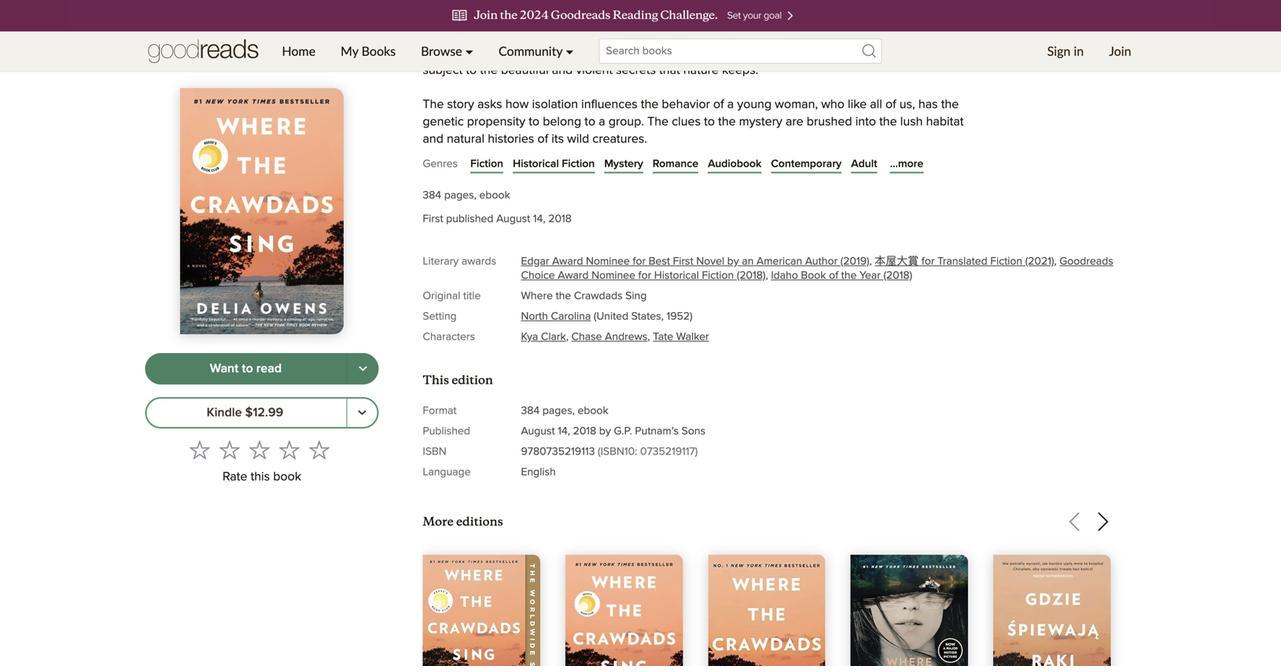 Task type: locate. For each thing, give the bounding box(es) containing it.
format
[[423, 406, 457, 417]]

a down influences
[[599, 116, 606, 128]]

historical down its
[[513, 159, 559, 170]]

by inside , owens juxtaposes an exquisite ode to the natural world against a profound coming of age story and haunting mystery. thought-provoking, wise, and deeply moving, owens's debut novel reminds us that we are forever shaped by the child within us, while also subject to the beautiful and violent secrets that nature keeps.
[[757, 47, 771, 59]]

▾ inside the community ▾ link
[[566, 43, 574, 59]]

384 pages, ebook up 9780735219113
[[521, 406, 609, 417]]

pages, up 9780735219113
[[543, 406, 575, 417]]

clark
[[541, 332, 566, 343]]

genetic
[[423, 116, 464, 128]]

historical
[[513, 159, 559, 170], [655, 270, 699, 281]]

beautiful
[[501, 64, 549, 77]]

juxtaposes
[[629, 12, 689, 25]]

sing up "states"
[[626, 291, 647, 302]]

its
[[552, 133, 564, 146]]

0 vertical spatial first
[[423, 214, 443, 225]]

1 ▾ from the left
[[466, 43, 474, 59]]

fiction inside the historical fiction link
[[562, 159, 595, 170]]

award inside goodreads choice award
[[558, 270, 589, 281]]

0 horizontal spatial that
[[606, 47, 627, 59]]

1 horizontal spatial 384 pages, ebook
[[521, 406, 609, 417]]

historical down best
[[655, 270, 699, 281]]

1 horizontal spatial story
[[559, 30, 586, 42]]

2 ▾ from the left
[[566, 43, 574, 59]]

(
[[594, 311, 597, 322]]

1 vertical spatial award
[[558, 270, 589, 281]]

the down provoking,
[[774, 47, 792, 59]]

belong
[[543, 116, 582, 128]]

mystery
[[739, 116, 783, 128]]

▾ down profound
[[466, 43, 474, 59]]

1 vertical spatial natural
[[447, 133, 485, 146]]

keeps.
[[722, 64, 759, 77]]

0 horizontal spatial ▾
[[466, 43, 474, 59]]

1 horizontal spatial first
[[673, 256, 694, 267]]

tate walker link
[[653, 332, 709, 343]]

1 vertical spatial us,
[[900, 99, 916, 111]]

more editions
[[423, 515, 503, 529]]

american
[[757, 256, 803, 267]]

▾ inside browse ▾ link
[[466, 43, 474, 59]]

an left american
[[742, 256, 754, 267]]

0 vertical spatial pages,
[[444, 190, 477, 201]]

1 horizontal spatial the
[[648, 116, 669, 128]]

rate 2 out of 5 image
[[220, 440, 240, 460]]

1 horizontal spatial ▾
[[566, 43, 574, 59]]

walker
[[677, 332, 709, 343]]

0 vertical spatial are
[[649, 47, 667, 59]]

that right the us
[[606, 47, 627, 59]]

0 horizontal spatial an
[[692, 12, 705, 25]]

an up mystery. in the top of the page
[[692, 12, 705, 25]]

0 horizontal spatial are
[[649, 47, 667, 59]]

g.p.
[[614, 426, 632, 437]]

0 horizontal spatial historical
[[513, 159, 559, 170]]

august up 9780735219113
[[521, 426, 555, 437]]

for right 本屋大賞
[[922, 256, 935, 267]]

us, inside the story asks how isolation influences the behavior of a young woman, who like all of us, has the genetic propensity to belong to a group. the clues to the mystery are brushed into the lush habitat and natural histories of its wild creatures.
[[900, 99, 916, 111]]

where up profound
[[436, 12, 473, 25]]

romance link
[[653, 156, 699, 172]]

rate 1 out of 5 image
[[190, 440, 210, 460]]

1 vertical spatial where the crawdads sing
[[521, 291, 647, 302]]

want to read
[[210, 363, 282, 375]]

1 vertical spatial by
[[728, 256, 739, 267]]

384 down genres
[[423, 190, 442, 201]]

by
[[757, 47, 771, 59], [728, 256, 739, 267], [599, 426, 611, 437]]

0 vertical spatial us,
[[860, 47, 876, 59]]

chase andrews link
[[572, 332, 648, 343]]

story up genetic on the left
[[447, 99, 474, 111]]

that down forever
[[659, 64, 680, 77]]

are right "we"
[[649, 47, 667, 59]]

0 horizontal spatial 14,
[[533, 214, 546, 225]]

and down genetic on the left
[[423, 133, 444, 146]]

like
[[848, 99, 867, 111]]

violent
[[576, 64, 613, 77]]

where the crawdads sing up coming
[[436, 12, 581, 25]]

novel
[[508, 47, 539, 59]]

0 horizontal spatial first
[[423, 214, 443, 225]]

of right behavior
[[714, 99, 724, 111]]

the story asks how isolation influences the behavior of a young woman, who like all of us, has the genetic propensity to belong to a group. the clues to the mystery are brushed into the lush habitat and natural histories of its wild creatures.
[[423, 99, 964, 146]]

debut
[[473, 47, 505, 59]]

0 vertical spatial 384 pages, ebook
[[423, 190, 510, 201]]

0 horizontal spatial the
[[423, 99, 444, 111]]

5 book cover image from the left
[[994, 555, 1111, 666]]

1 horizontal spatial pages,
[[543, 406, 575, 417]]

august right published at the top
[[497, 214, 530, 225]]

, left the owens
[[581, 12, 584, 25]]

2018 up 'edgar'
[[549, 214, 572, 225]]

where down the choice
[[521, 291, 553, 302]]

the up genetic on the left
[[423, 99, 444, 111]]

natural inside , owens juxtaposes an exquisite ode to the natural world against a profound coming of age story and haunting mystery. thought-provoking, wise, and deeply moving, owens's debut novel reminds us that we are forever shaped by the child within us, while also subject to the beautiful and violent secrets that nature keeps.
[[821, 12, 859, 25]]

young
[[738, 99, 772, 111]]

contemporary
[[771, 159, 842, 170]]

sing up reminds
[[557, 12, 581, 25]]

0 horizontal spatial sing
[[557, 12, 581, 25]]

by left g.p.
[[599, 426, 611, 437]]

0 horizontal spatial crawdads
[[497, 12, 553, 25]]

1 horizontal spatial where
[[521, 291, 553, 302]]

the down debut
[[480, 64, 498, 77]]

1 horizontal spatial an
[[742, 256, 754, 267]]

owens's
[[423, 47, 470, 59]]

0 vertical spatial the
[[423, 99, 444, 111]]

1 horizontal spatial 384
[[521, 406, 540, 417]]

language
[[423, 467, 471, 478]]

thought-
[[713, 30, 763, 42]]

natural up wise,
[[821, 12, 859, 25]]

histories
[[488, 133, 535, 146]]

0 vertical spatial sing
[[557, 12, 581, 25]]

audiobook link
[[708, 156, 762, 172]]

0 vertical spatial story
[[559, 30, 586, 42]]

august
[[497, 214, 530, 225], [521, 426, 555, 437]]

2 vertical spatial a
[[599, 116, 606, 128]]

first left published at the top
[[423, 214, 443, 225]]

august 14, 2018 by g.p. putnam's sons
[[521, 426, 706, 437]]

a inside , owens juxtaposes an exquisite ode to the natural world against a profound coming of age story and haunting mystery. thought-provoking, wise, and deeply moving, owens's debut novel reminds us that we are forever shaped by the child within us, while also subject to the beautiful and violent secrets that nature keeps.
[[939, 12, 945, 25]]

us, left while
[[860, 47, 876, 59]]

and down reminds
[[552, 64, 573, 77]]

fiction down wild
[[562, 159, 595, 170]]

1 vertical spatial pages,
[[543, 406, 575, 417]]

0 horizontal spatial ebook
[[480, 190, 510, 201]]

1 horizontal spatial natural
[[821, 12, 859, 25]]

the up habitat
[[942, 99, 959, 111]]

0 vertical spatial where
[[436, 12, 473, 25]]

1 horizontal spatial historical
[[655, 270, 699, 281]]

, owens juxtaposes an exquisite ode to the natural world against a profound coming of age story and haunting mystery. thought-provoking, wise, and deeply moving, owens's debut novel reminds us that we are forever shaped by the child within us, while also subject to the beautiful and violent secrets that nature keeps.
[[423, 12, 964, 77]]

book cover image
[[423, 555, 540, 666], [566, 555, 683, 666], [708, 555, 826, 666], [851, 555, 969, 666], [994, 555, 1111, 666]]

0 vertical spatial historical
[[513, 159, 559, 170]]

behavior
[[662, 99, 710, 111]]

Search by book title or ISBN text field
[[599, 39, 882, 64]]

the left clues at right
[[648, 116, 669, 128]]

and down world
[[856, 30, 877, 42]]

0 horizontal spatial us,
[[860, 47, 876, 59]]

▾ left the us
[[566, 43, 574, 59]]

nominee left best
[[586, 256, 630, 267]]

1 horizontal spatial that
[[659, 64, 680, 77]]

0 vertical spatial that
[[606, 47, 627, 59]]

1 vertical spatial an
[[742, 256, 754, 267]]

(2018) down 本屋大賞
[[884, 270, 913, 281]]

adult link
[[852, 156, 878, 172]]

tate
[[653, 332, 674, 343]]

characters
[[423, 332, 475, 343]]

to left read
[[242, 363, 253, 375]]

2 horizontal spatial by
[[757, 47, 771, 59]]

crawdads
[[497, 12, 553, 25], [574, 291, 623, 302]]

0 vertical spatial natural
[[821, 12, 859, 25]]

english
[[521, 467, 556, 478]]

0 vertical spatial an
[[692, 12, 705, 25]]

where the crawdads sing up (
[[521, 291, 647, 302]]

...more button
[[890, 156, 924, 172]]

goodreads choice award
[[521, 256, 1114, 281]]

0 vertical spatial august
[[497, 214, 530, 225]]

14, up 'edgar'
[[533, 214, 546, 225]]

, left tate
[[648, 332, 650, 343]]

putnam's
[[635, 426, 679, 437]]

of up community
[[520, 30, 531, 42]]

rate this book element
[[145, 435, 379, 489]]

contemporary link
[[771, 156, 842, 172]]

against
[[896, 12, 936, 25]]

1 horizontal spatial us,
[[900, 99, 916, 111]]

1 horizontal spatial sing
[[626, 291, 647, 302]]

first up nominee for historical fiction (2018)
[[673, 256, 694, 267]]

1 vertical spatial are
[[786, 116, 804, 128]]

isolation
[[532, 99, 578, 111]]

has
[[919, 99, 938, 111]]

to right clues at right
[[704, 116, 715, 128]]

natural down genetic on the left
[[447, 133, 485, 146]]

to inside button
[[242, 363, 253, 375]]

2 vertical spatial by
[[599, 426, 611, 437]]

profound
[[423, 30, 473, 42]]

2018 up 9780735219113 (isbn10: 0735219117)
[[573, 426, 597, 437]]

to up provoking,
[[786, 12, 797, 25]]

home
[[282, 43, 316, 59]]

by up keeps.
[[757, 47, 771, 59]]

1 horizontal spatial (2018)
[[884, 270, 913, 281]]

us, inside , owens juxtaposes an exquisite ode to the natural world against a profound coming of age story and haunting mystery. thought-provoking, wise, and deeply moving, owens's debut novel reminds us that we are forever shaped by the child within us, while also subject to the beautiful and violent secrets that nature keeps.
[[860, 47, 876, 59]]

nominee up united
[[592, 270, 636, 281]]

woman,
[[775, 99, 818, 111]]

1 vertical spatial 384
[[521, 406, 540, 417]]

crawdads up (
[[574, 291, 623, 302]]

384 pages, ebook up published at the top
[[423, 190, 510, 201]]

0 vertical spatial by
[[757, 47, 771, 59]]

1 horizontal spatial 2018
[[573, 426, 597, 437]]

nominee
[[586, 256, 630, 267], [592, 270, 636, 281]]

384 up 9780735219113
[[521, 406, 540, 417]]

owens
[[587, 12, 626, 25]]

us, up the "lush"
[[900, 99, 916, 111]]

1 horizontal spatial are
[[786, 116, 804, 128]]

ebook up the august 14, 2018 by g.p. putnam's sons on the bottom
[[578, 406, 609, 417]]

0 horizontal spatial (2018)
[[737, 270, 766, 281]]

1 horizontal spatial crawdads
[[574, 291, 623, 302]]

rate 3 out of 5 image
[[249, 440, 270, 460]]

1 vertical spatial that
[[659, 64, 680, 77]]

story inside the story asks how isolation influences the behavior of a young woman, who like all of us, has the genetic propensity to belong to a group. the clues to the mystery are brushed into the lush habitat and natural histories of its wild creatures.
[[447, 99, 474, 111]]

kindle $12.99
[[207, 407, 283, 419]]

award
[[552, 256, 583, 267], [558, 270, 589, 281]]

browse ▾
[[421, 43, 474, 59]]

1 horizontal spatial ebook
[[578, 406, 609, 417]]

2 horizontal spatial a
[[939, 12, 945, 25]]

awards
[[462, 256, 497, 267]]

nominee for historical fiction (2018)
[[589, 270, 766, 281]]

ebook up first published august 14, 2018
[[480, 190, 510, 201]]

a up moving,
[[939, 12, 945, 25]]

for down best
[[639, 270, 652, 281]]

are down woman,
[[786, 116, 804, 128]]

0 vertical spatial crawdads
[[497, 12, 553, 25]]

award right 'edgar'
[[552, 256, 583, 267]]

want to read button
[[145, 353, 347, 385]]

by right the novel
[[728, 256, 739, 267]]

for left best
[[633, 256, 646, 267]]

1 vertical spatial 14,
[[558, 426, 570, 437]]

1 vertical spatial ebook
[[578, 406, 609, 417]]

2 book cover image from the left
[[566, 555, 683, 666]]

ode
[[761, 12, 782, 25]]

creatures.
[[593, 133, 648, 146]]

edition
[[452, 373, 493, 388]]

the up coming
[[476, 12, 493, 25]]

original title
[[423, 291, 481, 302]]

14, up 9780735219113
[[558, 426, 570, 437]]

0 horizontal spatial 2018
[[549, 214, 572, 225]]

1 book cover image from the left
[[423, 555, 540, 666]]

0 vertical spatial a
[[939, 12, 945, 25]]

to up wild
[[585, 116, 596, 128]]

habitat
[[927, 116, 964, 128]]

(2021)
[[1026, 256, 1055, 267]]

editions
[[456, 515, 503, 529]]

chase
[[572, 332, 602, 343]]

pages, up published at the top
[[444, 190, 477, 201]]

1 vertical spatial a
[[728, 99, 734, 111]]

None search field
[[587, 39, 895, 64]]

crawdads up age
[[497, 12, 553, 25]]

historical inside the historical fiction link
[[513, 159, 559, 170]]

award right the choice
[[558, 270, 589, 281]]

story up reminds
[[559, 30, 586, 42]]

0 horizontal spatial 384
[[423, 190, 442, 201]]

0 horizontal spatial story
[[447, 99, 474, 111]]

0 horizontal spatial where
[[436, 12, 473, 25]]

4 book cover image from the left
[[851, 555, 969, 666]]

clues
[[672, 116, 701, 128]]

edgar award nominee for best first novel by an american author (2019) , 本屋大賞 for translated fiction (2021) ,
[[521, 256, 1060, 267]]

384 pages, ebook
[[423, 190, 510, 201], [521, 406, 609, 417]]

0 vertical spatial award
[[552, 256, 583, 267]]

also
[[911, 47, 934, 59]]

fiction link
[[471, 156, 504, 172]]

a left young
[[728, 99, 734, 111]]

(2018) down american
[[737, 270, 766, 281]]

rate 5 out of 5 image
[[309, 440, 330, 460]]

0 vertical spatial 2018
[[549, 214, 572, 225]]

natural inside the story asks how isolation influences the behavior of a young woman, who like all of us, has the genetic propensity to belong to a group. the clues to the mystery are brushed into the lush habitat and natural histories of its wild creatures.
[[447, 133, 485, 146]]

of down author
[[829, 270, 839, 281]]

literary
[[423, 256, 459, 267]]

0 vertical spatial 384
[[423, 190, 442, 201]]

natural
[[821, 12, 859, 25], [447, 133, 485, 146]]

1 vertical spatial the
[[648, 116, 669, 128]]

2 (2018) from the left
[[884, 270, 913, 281]]

▾ for browse ▾
[[466, 43, 474, 59]]

1 (2018) from the left
[[737, 270, 766, 281]]

14,
[[533, 214, 546, 225], [558, 426, 570, 437]]

3 book cover image from the left
[[708, 555, 826, 666]]

1 vertical spatial story
[[447, 99, 474, 111]]

0 horizontal spatial natural
[[447, 133, 485, 146]]

mystery.
[[664, 30, 710, 42]]



Task type: describe. For each thing, give the bounding box(es) containing it.
rate this book
[[223, 471, 301, 483]]

fiction down the novel
[[702, 270, 734, 281]]

haunting
[[613, 30, 661, 42]]

1952
[[667, 311, 690, 322]]

united
[[597, 311, 629, 322]]

and inside the story asks how isolation influences the behavior of a young woman, who like all of us, has the genetic propensity to belong to a group. the clues to the mystery are brushed into the lush habitat and natural histories of its wild creatures.
[[423, 133, 444, 146]]

1 vertical spatial august
[[521, 426, 555, 437]]

this
[[251, 471, 270, 483]]

the down (2019)
[[842, 270, 857, 281]]

0 vertical spatial 14,
[[533, 214, 546, 225]]

historical fiction link
[[513, 156, 595, 172]]

kya
[[521, 332, 538, 343]]

setting
[[423, 311, 457, 322]]

the up group.
[[641, 99, 659, 111]]

sign
[[1048, 43, 1071, 59]]

the down all
[[880, 116, 897, 128]]

historical fiction
[[513, 159, 595, 170]]

into
[[856, 116, 877, 128]]

group.
[[609, 116, 644, 128]]

first published august 14, 2018
[[423, 214, 572, 225]]

1 vertical spatial where
[[521, 291, 553, 302]]

join
[[1110, 43, 1132, 59]]

to down how
[[529, 116, 540, 128]]

fiction down "histories"
[[471, 159, 504, 170]]

secrets
[[616, 64, 656, 77]]

coming
[[477, 30, 517, 42]]

brushed
[[807, 116, 853, 128]]

1 horizontal spatial a
[[728, 99, 734, 111]]

to down debut
[[466, 64, 477, 77]]

top genres for this book element
[[423, 155, 1137, 179]]

this
[[423, 373, 449, 388]]

community
[[499, 43, 563, 59]]

north
[[521, 311, 548, 322]]

book
[[273, 471, 301, 483]]

translated
[[938, 256, 988, 267]]

0 horizontal spatial 384 pages, ebook
[[423, 190, 510, 201]]

are inside the story asks how isolation influences the behavior of a young woman, who like all of us, has the genetic propensity to belong to a group. the clues to the mystery are brushed into the lush habitat and natural histories of its wild creatures.
[[786, 116, 804, 128]]

within
[[824, 47, 857, 59]]

1 vertical spatial 2018
[[573, 426, 597, 437]]

story inside , owens juxtaposes an exquisite ode to the natural world against a profound coming of age story and haunting mystery. thought-provoking, wise, and deeply moving, owens's debut novel reminds us that we are forever shaped by the child within us, while also subject to the beautiful and violent secrets that nature keeps.
[[559, 30, 586, 42]]

edgar
[[521, 256, 550, 267]]

influences
[[582, 99, 638, 111]]

rating 0 out of 5 group
[[185, 435, 334, 465]]

this edition
[[423, 373, 493, 388]]

the up provoking,
[[800, 12, 818, 25]]

north carolina ( united states , 1952 )
[[521, 311, 693, 322]]

romance
[[653, 159, 699, 170]]

carolina
[[551, 311, 591, 322]]

, inside , owens juxtaposes an exquisite ode to the natural world against a profound coming of age story and haunting mystery. thought-provoking, wise, and deeply moving, owens's debut novel reminds us that we are forever shaped by the child within us, while also subject to the beautiful and violent secrets that nature keeps.
[[581, 12, 584, 25]]

1 vertical spatial first
[[673, 256, 694, 267]]

1 vertical spatial sing
[[626, 291, 647, 302]]

mystery
[[605, 159, 644, 170]]

kindle
[[207, 407, 242, 419]]

kindle $12.99 link
[[145, 397, 347, 429]]

fiction left (2021)
[[991, 256, 1023, 267]]

0 horizontal spatial by
[[599, 426, 611, 437]]

mystery link
[[605, 156, 644, 172]]

genres
[[423, 159, 458, 170]]

of inside , owens juxtaposes an exquisite ode to the natural world against a profound coming of age story and haunting mystery. thought-provoking, wise, and deeply moving, owens's debut novel reminds us that we are forever shaped by the child within us, while also subject to the beautiful and violent secrets that nature keeps.
[[520, 30, 531, 42]]

, idaho book of the year (2018)
[[766, 270, 913, 281]]

community ▾
[[499, 43, 574, 59]]

idaho
[[771, 270, 798, 281]]

1 vertical spatial historical
[[655, 270, 699, 281]]

1 horizontal spatial by
[[728, 256, 739, 267]]

...more
[[890, 159, 924, 170]]

join link
[[1097, 31, 1144, 71]]

1 vertical spatial nominee
[[592, 270, 636, 281]]

kya clark , chase andrews , tate walker
[[521, 332, 709, 343]]

and up the us
[[589, 30, 610, 42]]

community ▾ link
[[486, 31, 587, 71]]

of right all
[[886, 99, 897, 111]]

9780735219113 (isbn10: 0735219117)
[[521, 446, 698, 457]]

provoking,
[[763, 30, 821, 42]]

sign in link
[[1035, 31, 1097, 71]]

are inside , owens juxtaposes an exquisite ode to the natural world against a profound coming of age story and haunting mystery. thought-provoking, wise, and deeply moving, owens's debut novel reminds us that we are forever shaped by the child within us, while also subject to the beautiful and violent secrets that nature keeps.
[[649, 47, 667, 59]]

books
[[362, 43, 396, 59]]

0 vertical spatial nominee
[[586, 256, 630, 267]]

exquisite
[[709, 12, 758, 25]]

(2019)
[[841, 256, 870, 267]]

novel
[[697, 256, 725, 267]]

an inside , owens juxtaposes an exquisite ode to the natural world against a profound coming of age story and haunting mystery. thought-provoking, wise, and deeply moving, owens's debut novel reminds us that we are forever shaped by the child within us, while also subject to the beautiful and violent secrets that nature keeps.
[[692, 12, 705, 25]]

while
[[879, 47, 908, 59]]

us
[[589, 47, 602, 59]]

home link
[[269, 31, 328, 71]]

0 vertical spatial where the crawdads sing
[[436, 12, 581, 25]]

shaped
[[713, 47, 754, 59]]

read
[[256, 363, 282, 375]]

, left chase
[[566, 332, 569, 343]]

0 horizontal spatial a
[[599, 116, 606, 128]]

my
[[341, 43, 359, 59]]

1 vertical spatial 384 pages, ebook
[[521, 406, 609, 417]]

▾ for community ▾
[[566, 43, 574, 59]]

asks
[[478, 99, 502, 111]]

the up the carolina
[[556, 291, 571, 302]]

audiobook
[[708, 159, 762, 170]]

, left goodreads at the right of page
[[1055, 256, 1057, 267]]

, up the year
[[870, 256, 872, 267]]

)
[[690, 311, 693, 322]]

$12.99
[[245, 407, 283, 419]]

the left mystery
[[718, 116, 736, 128]]

(isbn10:
[[598, 446, 638, 457]]

wild
[[567, 133, 590, 146]]

join goodreads' 2024 reading challenge image
[[69, 0, 1213, 31]]

my books
[[341, 43, 396, 59]]

wise,
[[825, 30, 852, 42]]

rate 4 out of 5 image
[[279, 440, 300, 460]]

, left the 1952
[[662, 311, 664, 322]]

goodreads
[[1060, 256, 1114, 267]]

home image
[[148, 31, 258, 71]]

all
[[870, 99, 883, 111]]

andrews
[[605, 332, 648, 343]]

, left idaho
[[766, 270, 768, 281]]

of left its
[[538, 133, 549, 146]]

0 vertical spatial ebook
[[480, 190, 510, 201]]

age
[[534, 30, 555, 42]]

north carolina link
[[521, 311, 591, 322]]

states
[[632, 311, 662, 322]]

world
[[862, 12, 893, 25]]

rate
[[223, 471, 247, 483]]

1 horizontal spatial 14,
[[558, 426, 570, 437]]

how
[[506, 99, 529, 111]]

browse
[[421, 43, 462, 59]]

year
[[860, 270, 881, 281]]

0 horizontal spatial pages,
[[444, 190, 477, 201]]

1 vertical spatial crawdads
[[574, 291, 623, 302]]

0735219117)
[[640, 446, 698, 457]]



Task type: vqa. For each thing, say whether or not it's contained in the screenshot.
Samantha wickedshizuku link to the bottom
no



